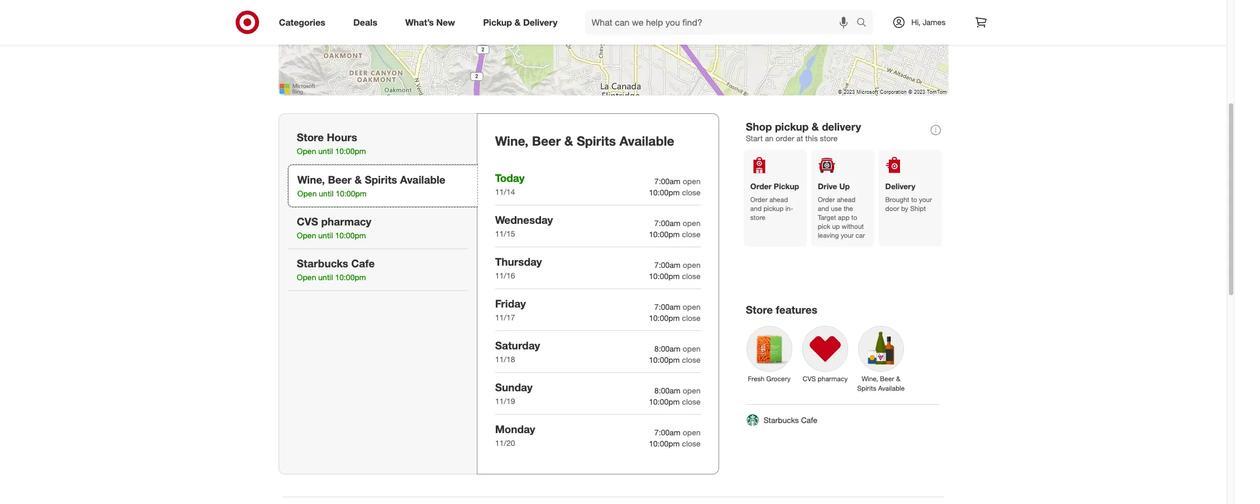 Task type: locate. For each thing, give the bounding box(es) containing it.
pickup inside order pickup order ahead and pickup in- store
[[774, 182, 800, 191]]

0 horizontal spatial spirits
[[365, 173, 397, 186]]

open inside wine, beer & spirits available open until 10:00pm
[[297, 189, 317, 198]]

7:00am open 10:00pm close for today
[[649, 176, 701, 197]]

2 horizontal spatial beer
[[880, 375, 895, 383]]

0 vertical spatial pickup
[[483, 17, 512, 28]]

and inside order pickup order ahead and pickup in- store
[[751, 205, 762, 213]]

order
[[751, 182, 772, 191], [751, 196, 768, 204], [818, 196, 835, 204]]

&
[[515, 17, 521, 28], [812, 120, 819, 133], [565, 133, 573, 149], [355, 173, 362, 186], [897, 375, 901, 383]]

cafe down cvs pharmacy
[[802, 416, 818, 425]]

open inside cvs pharmacy open until 10:00pm
[[297, 231, 316, 240]]

pickup left 'in-'
[[764, 205, 784, 213]]

0 vertical spatial store
[[297, 131, 324, 144]]

7:00am for wednesday
[[655, 218, 681, 228]]

pickup
[[775, 120, 809, 133], [764, 205, 784, 213]]

0 horizontal spatial ahead
[[770, 196, 788, 204]]

1 vertical spatial starbucks
[[764, 416, 799, 425]]

store left features
[[746, 303, 773, 316]]

delivery inside pickup & delivery link
[[523, 17, 558, 28]]

pickup up the order
[[775, 120, 809, 133]]

open for cvs pharmacy
[[297, 231, 316, 240]]

7:00am open 10:00pm close
[[649, 176, 701, 197], [649, 218, 701, 239], [649, 260, 701, 281], [649, 302, 701, 323], [649, 428, 701, 448]]

1 vertical spatial available
[[400, 173, 446, 186]]

0 horizontal spatial pharmacy
[[321, 215, 372, 228]]

0 vertical spatial pharmacy
[[321, 215, 372, 228]]

3 open from the top
[[683, 260, 701, 270]]

1 vertical spatial pharmacy
[[818, 375, 848, 383]]

open
[[297, 146, 316, 156], [297, 189, 317, 198], [297, 231, 316, 240], [297, 273, 316, 282]]

0 vertical spatial pickup
[[775, 120, 809, 133]]

1 vertical spatial store
[[746, 303, 773, 316]]

pickup right new
[[483, 17, 512, 28]]

10:00pm
[[335, 146, 366, 156], [649, 188, 680, 197], [336, 189, 367, 198], [649, 230, 680, 239], [335, 231, 366, 240], [649, 271, 680, 281], [335, 273, 366, 282], [649, 313, 680, 323], [649, 355, 680, 365], [649, 397, 680, 407], [649, 439, 680, 448]]

cafe inside starbucks cafe open until 10:00pm
[[351, 257, 375, 270]]

open for sunday
[[683, 386, 701, 395]]

1 vertical spatial to
[[852, 213, 858, 222]]

beer
[[532, 133, 561, 149], [328, 173, 352, 186], [880, 375, 895, 383]]

today
[[495, 171, 525, 184]]

starbucks
[[297, 257, 348, 270], [764, 416, 799, 425]]

ahead up the the
[[837, 196, 856, 204]]

cafe
[[351, 257, 375, 270], [802, 416, 818, 425]]

until down cvs pharmacy open until 10:00pm
[[318, 273, 333, 282]]

2 and from the left
[[818, 205, 830, 213]]

0 vertical spatial to
[[912, 196, 918, 204]]

until up cvs pharmacy open until 10:00pm
[[319, 189, 334, 198]]

1 vertical spatial spirits
[[365, 173, 397, 186]]

5 open from the top
[[683, 344, 701, 354]]

until for cvs
[[318, 231, 333, 240]]

0 horizontal spatial cafe
[[351, 257, 375, 270]]

1 vertical spatial beer
[[328, 173, 352, 186]]

What can we help you find? suggestions appear below search field
[[585, 10, 860, 35]]

open for wednesday
[[683, 218, 701, 228]]

2 7:00am from the top
[[655, 218, 681, 228]]

store
[[297, 131, 324, 144], [746, 303, 773, 316]]

your up shipt
[[919, 196, 933, 204]]

1 ahead from the left
[[770, 196, 788, 204]]

pick
[[818, 222, 831, 231]]

car
[[856, 231, 865, 240]]

7:00am for thursday
[[655, 260, 681, 270]]

2 close from the top
[[682, 230, 701, 239]]

1 horizontal spatial pickup
[[774, 182, 800, 191]]

0 horizontal spatial beer
[[328, 173, 352, 186]]

pickup
[[483, 17, 512, 28], [774, 182, 800, 191]]

an
[[765, 133, 774, 143]]

1 and from the left
[[751, 205, 762, 213]]

until
[[318, 146, 333, 156], [319, 189, 334, 198], [318, 231, 333, 240], [318, 273, 333, 282]]

1 vertical spatial delivery
[[886, 182, 916, 191]]

open for thursday
[[683, 260, 701, 270]]

0 vertical spatial store
[[820, 133, 838, 143]]

0 vertical spatial spirits
[[577, 133, 616, 149]]

2 ahead from the left
[[837, 196, 856, 204]]

1 horizontal spatial pharmacy
[[818, 375, 848, 383]]

cafe down cvs pharmacy open until 10:00pm
[[351, 257, 375, 270]]

1 vertical spatial store
[[751, 213, 766, 222]]

pharmacy for cvs pharmacy
[[818, 375, 848, 383]]

delivery
[[822, 120, 862, 133]]

1 vertical spatial cvs
[[803, 375, 816, 383]]

order pickup order ahead and pickup in- store
[[751, 182, 800, 222]]

order inside drive up order ahead and use the target app to pick up without leaving your car
[[818, 196, 835, 204]]

pharmacy for cvs pharmacy open until 10:00pm
[[321, 215, 372, 228]]

grocery
[[767, 375, 791, 383]]

starbucks down grocery at the bottom
[[764, 416, 799, 425]]

fresh
[[748, 375, 765, 383]]

wine, down store hours open until 10:00pm
[[297, 173, 325, 186]]

2 horizontal spatial wine,
[[862, 375, 879, 383]]

1 horizontal spatial and
[[818, 205, 830, 213]]

& inside the shop pickup & delivery start an order at this store
[[812, 120, 819, 133]]

4 7:00am from the top
[[655, 302, 681, 312]]

drive
[[818, 182, 838, 191]]

7:00am
[[655, 176, 681, 186], [655, 218, 681, 228], [655, 260, 681, 270], [655, 302, 681, 312], [655, 428, 681, 437]]

0 vertical spatial delivery
[[523, 17, 558, 28]]

7 close from the top
[[682, 439, 701, 448]]

starbucks inside starbucks cafe open until 10:00pm
[[297, 257, 348, 270]]

pharmacy left wine, beer & spirits available link on the right bottom
[[818, 375, 848, 383]]

without
[[842, 222, 864, 231]]

close for saturday
[[682, 355, 701, 365]]

0 vertical spatial cafe
[[351, 257, 375, 270]]

5 7:00am from the top
[[655, 428, 681, 437]]

open for monday
[[683, 428, 701, 437]]

delivery
[[523, 17, 558, 28], [886, 182, 916, 191]]

0 horizontal spatial store
[[751, 213, 766, 222]]

store inside the shop pickup & delivery start an order at this store
[[820, 133, 838, 143]]

starbucks cafe open until 10:00pm
[[297, 257, 375, 282]]

1 vertical spatial your
[[841, 231, 854, 240]]

ahead
[[770, 196, 788, 204], [837, 196, 856, 204]]

1 close from the top
[[682, 188, 701, 197]]

0 vertical spatial beer
[[532, 133, 561, 149]]

cvs right grocery at the bottom
[[803, 375, 816, 383]]

1 horizontal spatial available
[[620, 133, 675, 149]]

until down hours
[[318, 146, 333, 156]]

cvs inside cvs pharmacy open until 10:00pm
[[297, 215, 318, 228]]

cafe for starbucks cafe
[[802, 416, 818, 425]]

and for order
[[751, 205, 762, 213]]

pickup & delivery link
[[474, 10, 572, 35]]

until for store
[[318, 146, 333, 156]]

0 vertical spatial 8:00am open 10:00pm close
[[649, 344, 701, 365]]

monday
[[495, 423, 536, 436]]

5 close from the top
[[682, 355, 701, 365]]

3 7:00am open 10:00pm close from the top
[[649, 260, 701, 281]]

10:00pm inside wine, beer & spirits available open until 10:00pm
[[336, 189, 367, 198]]

shop pickup & delivery start an order at this store
[[746, 120, 862, 143]]

0 horizontal spatial your
[[841, 231, 854, 240]]

7 open from the top
[[683, 428, 701, 437]]

your inside drive up order ahead and use the target app to pick up without leaving your car
[[841, 231, 854, 240]]

1 vertical spatial cafe
[[802, 416, 818, 425]]

ahead up 'in-'
[[770, 196, 788, 204]]

to
[[912, 196, 918, 204], [852, 213, 858, 222]]

2 vertical spatial spirits
[[858, 384, 877, 393]]

0 vertical spatial cvs
[[297, 215, 318, 228]]

pharmacy down wine, beer & spirits available open until 10:00pm
[[321, 215, 372, 228]]

2 vertical spatial wine,
[[862, 375, 879, 383]]

what's new link
[[396, 10, 469, 35]]

1 vertical spatial pickup
[[774, 182, 800, 191]]

0 horizontal spatial starbucks
[[297, 257, 348, 270]]

0 horizontal spatial wine,
[[297, 173, 325, 186]]

your down without at the top right of the page
[[841, 231, 854, 240]]

4 open from the top
[[683, 302, 701, 312]]

5 7:00am open 10:00pm close from the top
[[649, 428, 701, 448]]

store features
[[746, 303, 818, 316]]

cvs pharmacy open until 10:00pm
[[297, 215, 372, 240]]

until up starbucks cafe open until 10:00pm
[[318, 231, 333, 240]]

2 open from the top
[[683, 218, 701, 228]]

1 horizontal spatial starbucks
[[764, 416, 799, 425]]

cvs up starbucks cafe open until 10:00pm
[[297, 215, 318, 228]]

pharmacy
[[321, 215, 372, 228], [818, 375, 848, 383]]

order for drive up
[[818, 196, 835, 204]]

2 horizontal spatial spirits
[[858, 384, 877, 393]]

1 horizontal spatial ahead
[[837, 196, 856, 204]]

1 horizontal spatial to
[[912, 196, 918, 204]]

1 vertical spatial 8:00am open 10:00pm close
[[649, 386, 701, 407]]

cvs for cvs pharmacy open until 10:00pm
[[297, 215, 318, 228]]

friday 11/17
[[495, 297, 526, 322]]

to inside drive up order ahead and use the target app to pick up without leaving your car
[[852, 213, 858, 222]]

0 vertical spatial wine,
[[495, 133, 529, 149]]

1 8:00am from the top
[[655, 344, 681, 354]]

10:00pm inside cvs pharmacy open until 10:00pm
[[335, 231, 366, 240]]

7:00am for monday
[[655, 428, 681, 437]]

0 horizontal spatial and
[[751, 205, 762, 213]]

to up without at the top right of the page
[[852, 213, 858, 222]]

1 vertical spatial wine, beer & spirits available
[[858, 375, 905, 393]]

until inside cvs pharmacy open until 10:00pm
[[318, 231, 333, 240]]

0 horizontal spatial wine, beer & spirits available
[[495, 133, 675, 149]]

4 7:00am open 10:00pm close from the top
[[649, 302, 701, 323]]

1 horizontal spatial cvs
[[803, 375, 816, 383]]

1 horizontal spatial cafe
[[802, 416, 818, 425]]

ahead inside order pickup order ahead and pickup in- store
[[770, 196, 788, 204]]

your inside delivery brought to your door by shipt
[[919, 196, 933, 204]]

0 vertical spatial wine, beer & spirits available
[[495, 133, 675, 149]]

1 horizontal spatial delivery
[[886, 182, 916, 191]]

start
[[746, 133, 763, 143]]

8:00am
[[655, 344, 681, 354], [655, 386, 681, 395]]

2 7:00am open 10:00pm close from the top
[[649, 218, 701, 239]]

open inside starbucks cafe open until 10:00pm
[[297, 273, 316, 282]]

cafe for starbucks cafe open until 10:00pm
[[351, 257, 375, 270]]

to inside delivery brought to your door by shipt
[[912, 196, 918, 204]]

10:00pm inside starbucks cafe open until 10:00pm
[[335, 273, 366, 282]]

wine, up the today
[[495, 133, 529, 149]]

saturday 11/18
[[495, 339, 540, 364]]

your
[[919, 196, 933, 204], [841, 231, 854, 240]]

and inside drive up order ahead and use the target app to pick up without leaving your car
[[818, 205, 830, 213]]

wine, beer & spirits available
[[495, 133, 675, 149], [858, 375, 905, 393]]

open for starbucks cafe
[[297, 273, 316, 282]]

1 open from the top
[[683, 176, 701, 186]]

0 horizontal spatial delivery
[[523, 17, 558, 28]]

3 7:00am from the top
[[655, 260, 681, 270]]

7:00am open 10:00pm close for wednesday
[[649, 218, 701, 239]]

thursday 11/16
[[495, 255, 542, 280]]

7:00am for today
[[655, 176, 681, 186]]

2 8:00am open 10:00pm close from the top
[[649, 386, 701, 407]]

1 horizontal spatial wine, beer & spirits available
[[858, 375, 905, 393]]

0 horizontal spatial cvs
[[297, 215, 318, 228]]

spirits inside wine, beer & spirits available open until 10:00pm
[[365, 173, 397, 186]]

and up target
[[818, 205, 830, 213]]

shipt
[[911, 205, 926, 213]]

0 horizontal spatial store
[[297, 131, 324, 144]]

2 vertical spatial beer
[[880, 375, 895, 383]]

and
[[751, 205, 762, 213], [818, 205, 830, 213]]

0 vertical spatial 8:00am
[[655, 344, 681, 354]]

order
[[776, 133, 795, 143]]

1 vertical spatial pickup
[[764, 205, 784, 213]]

1 vertical spatial 8:00am
[[655, 386, 681, 395]]

james
[[923, 17, 946, 27]]

3 close from the top
[[682, 271, 701, 281]]

2 horizontal spatial available
[[879, 384, 905, 393]]

1 7:00am open 10:00pm close from the top
[[649, 176, 701, 197]]

store inside store hours open until 10:00pm
[[297, 131, 324, 144]]

1 7:00am from the top
[[655, 176, 681, 186]]

1 horizontal spatial store
[[746, 303, 773, 316]]

starbucks cafe
[[764, 416, 818, 425]]

target
[[818, 213, 837, 222]]

wine, right cvs pharmacy
[[862, 375, 879, 383]]

10:00pm inside store hours open until 10:00pm
[[335, 146, 366, 156]]

1 vertical spatial wine,
[[297, 173, 325, 186]]

spirits
[[577, 133, 616, 149], [365, 173, 397, 186], [858, 384, 877, 393]]

leaving
[[818, 231, 839, 240]]

until inside store hours open until 10:00pm
[[318, 146, 333, 156]]

until for starbucks
[[318, 273, 333, 282]]

0 horizontal spatial to
[[852, 213, 858, 222]]

available
[[620, 133, 675, 149], [400, 173, 446, 186], [879, 384, 905, 393]]

brought
[[886, 196, 910, 204]]

1 horizontal spatial store
[[820, 133, 838, 143]]

store
[[820, 133, 838, 143], [751, 213, 766, 222]]

until inside starbucks cafe open until 10:00pm
[[318, 273, 333, 282]]

6 open from the top
[[683, 386, 701, 395]]

0 vertical spatial starbucks
[[297, 257, 348, 270]]

open
[[683, 176, 701, 186], [683, 218, 701, 228], [683, 260, 701, 270], [683, 302, 701, 312], [683, 344, 701, 354], [683, 386, 701, 395], [683, 428, 701, 437]]

0 horizontal spatial available
[[400, 173, 446, 186]]

starbucks down cvs pharmacy open until 10:00pm
[[297, 257, 348, 270]]

pharmacy inside cvs pharmacy open until 10:00pm
[[321, 215, 372, 228]]

0 vertical spatial your
[[919, 196, 933, 204]]

store left hours
[[297, 131, 324, 144]]

today 11/14
[[495, 171, 525, 197]]

1 8:00am open 10:00pm close from the top
[[649, 344, 701, 365]]

open inside store hours open until 10:00pm
[[297, 146, 316, 156]]

wine,
[[495, 133, 529, 149], [297, 173, 325, 186], [862, 375, 879, 383]]

2 8:00am from the top
[[655, 386, 681, 395]]

pickup up 'in-'
[[774, 182, 800, 191]]

ahead inside drive up order ahead and use the target app to pick up without leaving your car
[[837, 196, 856, 204]]

8:00am open 10:00pm close
[[649, 344, 701, 365], [649, 386, 701, 407]]

4 close from the top
[[682, 313, 701, 323]]

to up shipt
[[912, 196, 918, 204]]

cvs
[[297, 215, 318, 228], [803, 375, 816, 383]]

and left 'in-'
[[751, 205, 762, 213]]

starbucks for starbucks cafe
[[764, 416, 799, 425]]

6 close from the top
[[682, 397, 701, 407]]

hours
[[327, 131, 357, 144]]

1 horizontal spatial your
[[919, 196, 933, 204]]

categories
[[279, 17, 326, 28]]

search
[[852, 18, 879, 29]]



Task type: vqa. For each thing, say whether or not it's contained in the screenshot.


Task type: describe. For each thing, give the bounding box(es) containing it.
hi,
[[912, 17, 921, 27]]

11/15
[[495, 229, 515, 239]]

spirits inside wine, beer & spirits available link
[[858, 384, 877, 393]]

pickup & delivery
[[483, 17, 558, 28]]

11/14
[[495, 187, 515, 197]]

deals
[[353, 17, 378, 28]]

close for wednesday
[[682, 230, 701, 239]]

delivery inside delivery brought to your door by shipt
[[886, 182, 916, 191]]

up
[[833, 222, 840, 231]]

cvs for cvs pharmacy
[[803, 375, 816, 383]]

categories link
[[270, 10, 339, 35]]

use
[[831, 205, 842, 213]]

and for drive
[[818, 205, 830, 213]]

11/17
[[495, 313, 515, 322]]

7:00am for friday
[[655, 302, 681, 312]]

search button
[[852, 10, 879, 37]]

11/20
[[495, 438, 515, 448]]

delivery brought to your door by shipt
[[886, 182, 933, 213]]

11/16
[[495, 271, 515, 280]]

store for store hours open until 10:00pm
[[297, 131, 324, 144]]

until inside wine, beer & spirits available open until 10:00pm
[[319, 189, 334, 198]]

fresh grocery
[[748, 375, 791, 383]]

store inside order pickup order ahead and pickup in- store
[[751, 213, 766, 222]]

wednesday
[[495, 213, 553, 226]]

sunday 11/19
[[495, 381, 533, 406]]

wine, inside wine, beer & spirits available open until 10:00pm
[[297, 173, 325, 186]]

cvs pharmacy
[[803, 375, 848, 383]]

pickup inside the shop pickup & delivery start an order at this store
[[775, 120, 809, 133]]

door
[[886, 205, 900, 213]]

wine, beer & spirits available link
[[854, 321, 909, 395]]

the
[[844, 205, 854, 213]]

store hours open until 10:00pm
[[297, 131, 366, 156]]

open for today
[[683, 176, 701, 186]]

pickup inside order pickup order ahead and pickup in- store
[[764, 205, 784, 213]]

open for store hours
[[297, 146, 316, 156]]

0 vertical spatial available
[[620, 133, 675, 149]]

close for sunday
[[682, 397, 701, 407]]

fresh grocery link
[[742, 321, 798, 386]]

& inside wine, beer & spirits available open until 10:00pm
[[355, 173, 362, 186]]

7:00am open 10:00pm close for friday
[[649, 302, 701, 323]]

2 vertical spatial available
[[879, 384, 905, 393]]

close for today
[[682, 188, 701, 197]]

this
[[806, 133, 818, 143]]

open for saturday
[[683, 344, 701, 354]]

beer inside wine, beer & spirits available open until 10:00pm
[[328, 173, 352, 186]]

close for monday
[[682, 439, 701, 448]]

close for friday
[[682, 313, 701, 323]]

8:00am for sunday
[[655, 386, 681, 395]]

up
[[840, 182, 850, 191]]

hi, james
[[912, 17, 946, 27]]

monday 11/20
[[495, 423, 536, 448]]

shop
[[746, 120, 772, 133]]

wine, beer & spirits available open until 10:00pm
[[297, 173, 446, 198]]

8:00am open 10:00pm close for sunday
[[649, 386, 701, 407]]

1 horizontal spatial spirits
[[577, 133, 616, 149]]

7:00am open 10:00pm close for monday
[[649, 428, 701, 448]]

what's new
[[405, 17, 455, 28]]

in-
[[786, 205, 794, 213]]

what's
[[405, 17, 434, 28]]

new
[[437, 17, 455, 28]]

app
[[838, 213, 850, 222]]

0 horizontal spatial pickup
[[483, 17, 512, 28]]

11/19
[[495, 397, 515, 406]]

saturday
[[495, 339, 540, 352]]

by
[[902, 205, 909, 213]]

8:00am for saturday
[[655, 344, 681, 354]]

close for thursday
[[682, 271, 701, 281]]

features
[[776, 303, 818, 316]]

friday
[[495, 297, 526, 310]]

sunday
[[495, 381, 533, 394]]

7:00am open 10:00pm close for thursday
[[649, 260, 701, 281]]

1 horizontal spatial beer
[[532, 133, 561, 149]]

deals link
[[344, 10, 391, 35]]

ahead for up
[[837, 196, 856, 204]]

drive up order ahead and use the target app to pick up without leaving your car
[[818, 182, 865, 240]]

store capabilities with hours, vertical tabs tab list
[[278, 113, 477, 475]]

beer inside wine, beer & spirits available
[[880, 375, 895, 383]]

ahead for pickup
[[770, 196, 788, 204]]

la canada flintridge map image
[[278, 0, 949, 96]]

at
[[797, 133, 804, 143]]

store for store features
[[746, 303, 773, 316]]

wednesday 11/15
[[495, 213, 553, 239]]

8:00am open 10:00pm close for saturday
[[649, 344, 701, 365]]

open for friday
[[683, 302, 701, 312]]

order for order pickup
[[751, 196, 768, 204]]

cvs pharmacy link
[[798, 321, 854, 386]]

1 horizontal spatial wine,
[[495, 133, 529, 149]]

available inside wine, beer & spirits available open until 10:00pm
[[400, 173, 446, 186]]

starbucks for starbucks cafe open until 10:00pm
[[297, 257, 348, 270]]

11/18
[[495, 355, 515, 364]]

thursday
[[495, 255, 542, 268]]



